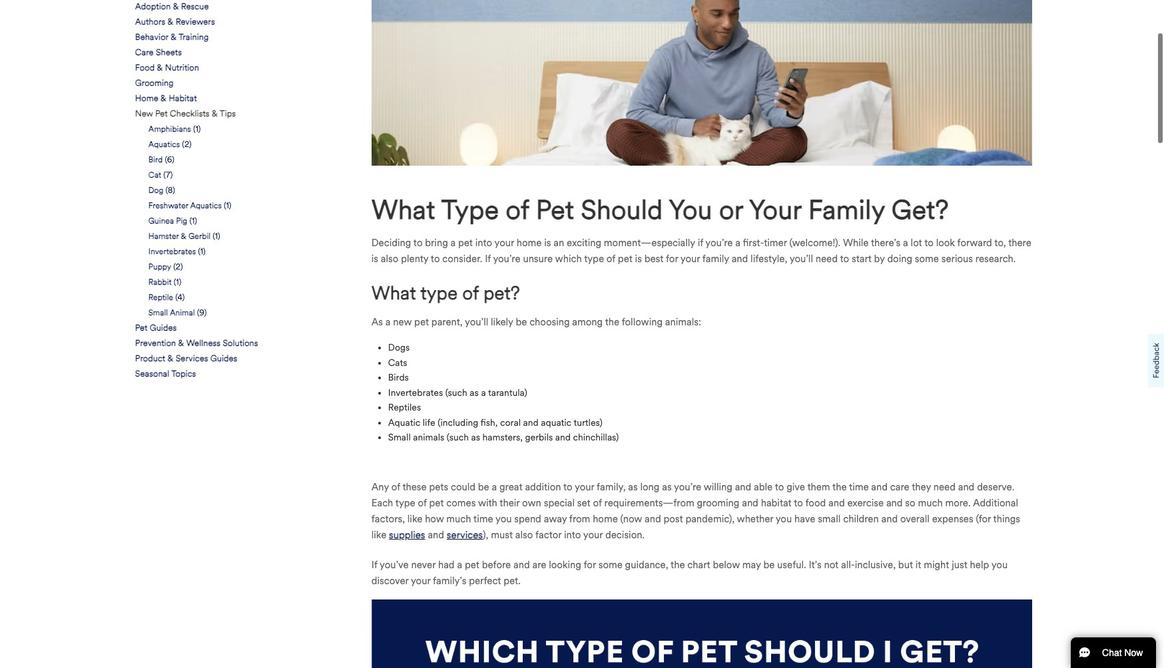 Task type: vqa. For each thing, say whether or not it's contained in the screenshot.


Task type: describe. For each thing, give the bounding box(es) containing it.
& left the tips
[[212, 109, 218, 119]]

supplies link
[[389, 527, 425, 543]]

deciding
[[371, 237, 411, 249]]

& right food
[[157, 63, 163, 73]]

pet right the new
[[414, 316, 429, 328]]

pet?
[[483, 282, 520, 305]]

small inside adoption & rescue authors & reviewers behavior & training care sheets food & nutrition grooming home & habitat new pet checklists & tips amphibians (1) aquatics (2) bird (6) cat (7) dog (8) freshwater aquatics (1) guinea pig (1) hamster & gerbil (1) invertebrates (1) puppy (2) rabbit (1) reptile (4) small animal (9) pet guides prevention & wellness solutions product & services guides seasonal topics
[[148, 308, 168, 318]]

unsure
[[523, 253, 553, 265]]

and left so
[[886, 497, 903, 509]]

into inside deciding to bring a pet into your home is an exciting moment—especially if you're a first-timer (welcome!). while there's a lot to look forward to, there is also plenty to consider. if you're unsure which type of pet is best for your family and lifestyle, you'll need to start by doing some serious research.
[[475, 237, 492, 249]]

each
[[371, 497, 393, 509]]

2 vertical spatial pet
[[135, 323, 148, 334]]

guinea
[[148, 216, 174, 226]]

& up product & services guides link
[[178, 338, 184, 349]]

to down 'bring'
[[431, 253, 440, 265]]

consider.
[[442, 253, 482, 265]]

1 horizontal spatial aquatics
[[190, 201, 222, 211]]

the inside any of these pets could be a great addition to your family, as long as you're willing and able to give them the time and care they need and deserve. each type of pet comes with their own special set of requirements—from grooming and habitat to food and exercise and so much more. additional factors, like how much time you spend away from home (now and post pandemic), whether you have small children and overall expenses (for things like
[[833, 481, 847, 493]]

care
[[890, 481, 910, 493]]

seasonal topics link
[[135, 368, 196, 380]]

habitat
[[761, 497, 792, 509]]

chinchillas)
[[573, 432, 619, 444]]

life
[[423, 417, 435, 429]]

(now
[[620, 513, 642, 525]]

exercise
[[847, 497, 884, 509]]

birds
[[388, 372, 409, 384]]

need inside any of these pets could be a great addition to your family, as long as you're willing and able to give them the time and care they need and deserve. each type of pet comes with their own special set of requirements—from grooming and habitat to food and exercise and so much more. additional factors, like how much time you spend away from home (now and post pandemic), whether you have small children and overall expenses (for things like
[[934, 481, 956, 493]]

start
[[852, 253, 872, 265]]

perfect
[[469, 575, 501, 587]]

could
[[451, 481, 476, 493]]

& up 'behavior & training' link
[[168, 17, 173, 27]]

decision.
[[605, 529, 645, 541]]

1 horizontal spatial be
[[516, 316, 527, 328]]

following
[[622, 316, 663, 328]]

some inside if you've never had a pet before and are looking for some guidance, the chart below may be useful. it's not all-inclusive, but it might just help you discover your family's perfect pet.
[[599, 559, 623, 571]]

of right set
[[593, 497, 602, 509]]

first-
[[743, 237, 764, 249]]

nutrition
[[165, 63, 199, 73]]

home & habitat link
[[135, 93, 197, 105]]

0 horizontal spatial you'll
[[465, 316, 488, 328]]

as right long
[[662, 481, 672, 493]]

& right home at the top left
[[161, 93, 166, 104]]

0 horizontal spatial time
[[474, 513, 493, 525]]

adoption & rescue authors & reviewers behavior & training care sheets food & nutrition grooming home & habitat new pet checklists & tips amphibians (1) aquatics (2) bird (6) cat (7) dog (8) freshwater aquatics (1) guinea pig (1) hamster & gerbil (1) invertebrates (1) puppy (2) rabbit (1) reptile (4) small animal (9) pet guides prevention & wellness solutions product & services guides seasonal topics
[[135, 1, 258, 380]]

2 horizontal spatial is
[[635, 253, 642, 265]]

checklists
[[170, 109, 210, 119]]

behavior
[[135, 32, 168, 43]]

(1) down checklists
[[193, 124, 201, 134]]

your inside any of these pets could be a great addition to your family, as long as you're willing and able to give them the time and care they need and deserve. each type of pet comes with their own special set of requirements—from grooming and habitat to food and exercise and so much more. additional factors, like how much time you spend away from home (now and post pandemic), whether you have small children and overall expenses (for things like
[[575, 481, 594, 493]]

additional
[[973, 497, 1018, 509]]

coral
[[500, 417, 521, 429]]

(1) right gerbil at the top
[[213, 231, 220, 241]]

doing
[[887, 253, 912, 265]]

),
[[483, 529, 488, 541]]

(1) down gerbil at the top
[[198, 247, 206, 257]]

for inside if you've never had a pet before and are looking for some guidance, the chart below may be useful. it's not all-inclusive, but it might just help you discover your family's perfect pet.
[[584, 559, 596, 571]]

a inside 'dogs cats birds invertebrates (such as a tarantula) reptiles aquatic life (including fish, coral and aquatic turtles) small animals (such as hamsters, gerbils and chinchillas)'
[[481, 387, 486, 399]]

behavior & training link
[[135, 31, 209, 43]]

puppy link
[[148, 261, 171, 273]]

need inside deciding to bring a pet into your home is an exciting moment—especially if you're a first-timer (welcome!). while there's a lot to look forward to, there is also plenty to consider. if you're unsure which type of pet is best for your family and lifestyle, you'll need to start by doing some serious research.
[[816, 253, 838, 265]]

(1) right freshwater aquatics link
[[224, 201, 231, 211]]

among
[[572, 316, 603, 328]]

of right any
[[391, 481, 400, 493]]

and up whether
[[742, 497, 758, 509]]

as left long
[[628, 481, 638, 493]]

prevention
[[135, 338, 176, 349]]

be inside if you've never had a pet before and are looking for some guidance, the chart below may be useful. it's not all-inclusive, but it might just help you discover your family's perfect pet.
[[763, 559, 775, 571]]

home inside deciding to bring a pet into your home is an exciting moment—especially if you're a first-timer (welcome!). while there's a lot to look forward to, there is also plenty to consider. if you're unsure which type of pet is best for your family and lifestyle, you'll need to start by doing some serious research.
[[517, 237, 542, 249]]

0 vertical spatial aquatics
[[148, 139, 180, 149]]

1 horizontal spatial much
[[918, 497, 943, 509]]

what type of pet?
[[371, 282, 520, 305]]

to down give
[[794, 497, 803, 509]]

0 vertical spatial you're
[[706, 237, 733, 249]]

looking
[[549, 559, 581, 571]]

aquatics link
[[148, 139, 180, 151]]

comes
[[446, 497, 476, 509]]

likely
[[491, 316, 513, 328]]

if
[[698, 237, 703, 249]]

care
[[135, 47, 154, 58]]

cat link
[[148, 169, 161, 181]]

pets
[[429, 481, 448, 493]]

inclusive,
[[855, 559, 896, 571]]

to up plenty at the top of the page
[[413, 237, 423, 249]]

there
[[1008, 237, 1032, 249]]

away
[[544, 513, 567, 525]]

food & nutrition link
[[135, 62, 199, 74]]

puppy
[[148, 262, 171, 272]]

post
[[664, 513, 683, 525]]

to left start
[[840, 253, 849, 265]]

must
[[491, 529, 513, 541]]

of down these
[[418, 497, 427, 509]]

& up seasonal topics link
[[168, 354, 173, 364]]

care sheets link
[[135, 47, 182, 59]]

if inside deciding to bring a pet into your home is an exciting moment—especially if you're a first-timer (welcome!). while there's a lot to look forward to, there is also plenty to consider. if you're unsure which type of pet is best for your family and lifestyle, you'll need to start by doing some serious research.
[[485, 253, 491, 265]]

a left 'first-'
[[735, 237, 741, 249]]

to up special
[[563, 481, 573, 493]]

but
[[898, 559, 913, 571]]

1 horizontal spatial also
[[515, 529, 533, 541]]

and left the care
[[871, 481, 888, 493]]

you inside if you've never had a pet before and are looking for some guidance, the chart below may be useful. it's not all-inclusive, but it might just help you discover your family's perfect pet.
[[991, 559, 1008, 571]]

topics
[[171, 369, 196, 380]]

and down requirements—from
[[645, 513, 661, 525]]

1 horizontal spatial type
[[420, 282, 458, 305]]

family
[[702, 253, 729, 265]]

wellness
[[186, 338, 221, 349]]

small inside 'dogs cats birds invertebrates (such as a tarantula) reptiles aquatic life (including fish, coral and aquatic turtles) small animals (such as hamsters, gerbils and chinchillas)'
[[388, 432, 411, 444]]

1 horizontal spatial is
[[544, 237, 551, 249]]

things
[[993, 513, 1020, 525]]

own
[[522, 497, 541, 509]]

product
[[135, 354, 165, 364]]

bird
[[148, 155, 163, 165]]

(1) up the (4)
[[174, 277, 181, 287]]

their
[[500, 497, 520, 509]]

deciding to bring a pet into your home is an exciting moment—especially if you're a first-timer (welcome!). while there's a lot to look forward to, there is also plenty to consider. if you're unsure which type of pet is best for your family and lifestyle, you'll need to start by doing some serious research.
[[371, 237, 1032, 265]]

tips
[[220, 109, 236, 119]]

might
[[924, 559, 949, 571]]

cat
[[148, 170, 161, 180]]

as a new pet parent, you'll likely be choosing among the following animals:
[[371, 316, 701, 328]]

you've
[[380, 559, 409, 571]]

1 vertical spatial much
[[446, 513, 471, 525]]

small animal link
[[148, 307, 195, 319]]

rabbit
[[148, 277, 172, 287]]

freshwater
[[148, 201, 188, 211]]

grooming link
[[135, 77, 174, 89]]

small
[[818, 513, 841, 525]]

from
[[569, 513, 590, 525]]

1 vertical spatial pet
[[536, 194, 574, 227]]

useful.
[[777, 559, 806, 571]]

set
[[577, 497, 591, 509]]

some inside deciding to bring a pet into your home is an exciting moment—especially if you're a first-timer (welcome!). while there's a lot to look forward to, there is also plenty to consider. if you're unsure which type of pet is best for your family and lifestyle, you'll need to start by doing some serious research.
[[915, 253, 939, 265]]

pet inside if you've never had a pet before and are looking for some guidance, the chart below may be useful. it's not all-inclusive, but it might just help you discover your family's perfect pet.
[[465, 559, 479, 571]]

the inside if you've never had a pet before and are looking for some guidance, the chart below may be useful. it's not all-inclusive, but it might just help you discover your family's perfect pet.
[[671, 559, 685, 571]]

your down 'type'
[[495, 237, 514, 249]]

a right 'bring'
[[451, 237, 456, 249]]

(for
[[976, 513, 991, 525]]

whether
[[737, 513, 773, 525]]

sheets
[[156, 47, 182, 58]]

as left tarantula)
[[470, 387, 479, 399]]

new
[[135, 109, 153, 119]]

your down from
[[583, 529, 603, 541]]

research.
[[976, 253, 1016, 265]]



Task type: locate. For each thing, give the bounding box(es) containing it.
1 vertical spatial need
[[934, 481, 956, 493]]

type up parent,
[[420, 282, 458, 305]]

2 horizontal spatial type
[[584, 253, 604, 265]]

you
[[669, 194, 712, 227]]

0 vertical spatial guides
[[150, 323, 177, 334]]

1 horizontal spatial home
[[593, 513, 618, 525]]

of left the pet? on the left top of page
[[462, 282, 479, 305]]

prevention & wellness solutions link
[[135, 338, 258, 350]]

to,
[[995, 237, 1006, 249]]

dogs
[[388, 342, 410, 354]]

what for what type of pet?
[[371, 282, 416, 305]]

amphibians link
[[148, 123, 191, 135]]

home up the decision.
[[593, 513, 618, 525]]

type
[[584, 253, 604, 265], [420, 282, 458, 305], [396, 497, 415, 509]]

what for what type of pet should you or your family get?
[[371, 194, 435, 227]]

0 vertical spatial into
[[475, 237, 492, 249]]

your up set
[[575, 481, 594, 493]]

you're inside any of these pets could be a great addition to your family, as long as you're willing and able to give them the time and care they need and deserve. each type of pet comes with their own special set of requirements—from grooming and habitat to food and exercise and so much more. additional factors, like how much time you spend away from home (now and post pandemic), whether you have small children and overall expenses (for things like
[[674, 481, 701, 493]]

aquatics up gerbil at the top
[[190, 201, 222, 211]]

1 vertical spatial be
[[478, 481, 489, 493]]

seasonal
[[135, 369, 169, 380]]

2 horizontal spatial be
[[763, 559, 775, 571]]

you'll inside deciding to bring a pet into your home is an exciting moment—especially if you're a first-timer (welcome!). while there's a lot to look forward to, there is also plenty to consider. if you're unsure which type of pet is best for your family and lifestyle, you'll need to start by doing some serious research.
[[790, 253, 813, 265]]

1 horizontal spatial small
[[388, 432, 411, 444]]

0 horizontal spatial pet
[[135, 323, 148, 334]]

to right "lot"
[[925, 237, 934, 249]]

need up more.
[[934, 481, 956, 493]]

1 what from the top
[[371, 194, 435, 227]]

be right the likely
[[516, 316, 527, 328]]

and down 'first-'
[[732, 253, 748, 265]]

best
[[644, 253, 664, 265]]

(2) down invertebrates link
[[173, 262, 183, 272]]

1 vertical spatial into
[[564, 529, 581, 541]]

0 vertical spatial for
[[666, 253, 678, 265]]

1 vertical spatial home
[[593, 513, 618, 525]]

tarantula)
[[488, 387, 527, 399]]

to right able
[[775, 481, 784, 493]]

you're up family
[[706, 237, 733, 249]]

addition
[[525, 481, 561, 493]]

(2) right aquatics link
[[182, 139, 192, 149]]

requirements—from
[[604, 497, 694, 509]]

like up "supplies" on the left bottom
[[407, 513, 422, 525]]

0 horizontal spatial be
[[478, 481, 489, 493]]

and up more.
[[958, 481, 975, 493]]

a inside any of these pets could be a great addition to your family, as long as you're willing and able to give them the time and care they need and deserve. each type of pet comes with their own special set of requirements—from grooming and habitat to food and exercise and so much more. additional factors, like how much time you spend away from home (now and post pandemic), whether you have small children and overall expenses (for things like
[[492, 481, 497, 493]]

authors & reviewers link
[[135, 16, 215, 28]]

give
[[787, 481, 805, 493]]

invertebrates inside adoption & rescue authors & reviewers behavior & training care sheets food & nutrition grooming home & habitat new pet checklists & tips amphibians (1) aquatics (2) bird (6) cat (7) dog (8) freshwater aquatics (1) guinea pig (1) hamster & gerbil (1) invertebrates (1) puppy (2) rabbit (1) reptile (4) small animal (9) pet guides prevention & wellness solutions product & services guides seasonal topics
[[148, 247, 196, 257]]

1 vertical spatial small
[[388, 432, 411, 444]]

if you've never had a pet before and are looking for some guidance, the chart below may be useful. it's not all-inclusive, but it might just help you discover your family's perfect pet.
[[371, 559, 1008, 587]]

what type of pet should you or your family get?
[[371, 194, 949, 227]]

1 vertical spatial also
[[515, 529, 533, 541]]

pet up the consider.
[[458, 237, 473, 249]]

need
[[816, 253, 838, 265], [934, 481, 956, 493]]

1 vertical spatial (2)
[[173, 262, 183, 272]]

if inside if you've never had a pet before and are looking for some guidance, the chart below may be useful. it's not all-inclusive, but it might just help you discover your family's perfect pet.
[[371, 559, 377, 571]]

dogs cats birds invertebrates (such as a tarantula) reptiles aquatic life (including fish, coral and aquatic turtles) small animals (such as hamsters, gerbils and chinchillas)
[[388, 342, 619, 444]]

more.
[[945, 497, 971, 509]]

animals:
[[665, 316, 701, 328]]

bird link
[[148, 154, 163, 166]]

0 horizontal spatial aquatics
[[148, 139, 180, 149]]

2 vertical spatial the
[[671, 559, 685, 571]]

pet up perfect
[[465, 559, 479, 571]]

2 horizontal spatial you're
[[706, 237, 733, 249]]

look
[[936, 237, 955, 249]]

0 vertical spatial you'll
[[790, 253, 813, 265]]

a left "lot"
[[903, 237, 908, 249]]

time up ), in the bottom left of the page
[[474, 513, 493, 525]]

invertebrates inside 'dogs cats birds invertebrates (such as a tarantula) reptiles aquatic life (including fish, coral and aquatic turtles) small animals (such as hamsters, gerbils and chinchillas)'
[[388, 387, 443, 399]]

pig
[[176, 216, 187, 226]]

and inside if you've never had a pet before and are looking for some guidance, the chart below may be useful. it's not all-inclusive, but it might just help you discover your family's perfect pet.
[[513, 559, 530, 571]]

into down from
[[564, 529, 581, 541]]

(welcome!).
[[790, 237, 841, 249]]

0 vertical spatial the
[[605, 316, 619, 328]]

home up unsure on the left of the page
[[517, 237, 542, 249]]

are
[[532, 559, 546, 571]]

0 vertical spatial time
[[849, 481, 869, 493]]

1 vertical spatial aquatics
[[190, 201, 222, 211]]

and inside deciding to bring a pet into your home is an exciting moment—especially if you're a first-timer (welcome!). while there's a lot to look forward to, there is also plenty to consider. if you're unsure which type of pet is best for your family and lifestyle, you'll need to start by doing some serious research.
[[732, 253, 748, 265]]

them
[[807, 481, 830, 493]]

1 horizontal spatial you're
[[674, 481, 701, 493]]

1 vertical spatial what
[[371, 282, 416, 305]]

1 horizontal spatial you
[[776, 513, 792, 525]]

0 horizontal spatial need
[[816, 253, 838, 265]]

0 horizontal spatial type
[[396, 497, 415, 509]]

small down aquatic
[[388, 432, 411, 444]]

gerbil
[[188, 231, 211, 241]]

rescue
[[181, 1, 209, 12]]

0 vertical spatial some
[[915, 253, 939, 265]]

supplies
[[389, 529, 425, 541]]

new
[[393, 316, 412, 328]]

have
[[795, 513, 815, 525]]

as
[[371, 316, 383, 328]]

0 vertical spatial also
[[381, 253, 399, 265]]

0 horizontal spatial you
[[496, 513, 512, 525]]

0 vertical spatial invertebrates
[[148, 247, 196, 257]]

much down comes
[[446, 513, 471, 525]]

food
[[135, 63, 155, 73]]

1 horizontal spatial need
[[934, 481, 956, 493]]

of right 'type'
[[506, 194, 529, 227]]

1 vertical spatial time
[[474, 513, 493, 525]]

invertebrates down hamster & gerbil "link"
[[148, 247, 196, 257]]

timer
[[764, 237, 787, 249]]

spend
[[514, 513, 541, 525]]

0 horizontal spatial also
[[381, 253, 399, 265]]

and down how
[[428, 529, 444, 541]]

into up the consider.
[[475, 237, 492, 249]]

able
[[754, 481, 773, 493]]

food
[[806, 497, 826, 509]]

family
[[808, 194, 885, 227]]

a left tarantula)
[[481, 387, 486, 399]]

1 horizontal spatial guides
[[210, 354, 237, 364]]

your down never
[[411, 575, 430, 587]]

0 vertical spatial like
[[407, 513, 422, 525]]

(9)
[[197, 308, 207, 318]]

&
[[173, 1, 179, 12], [168, 17, 173, 27], [171, 32, 176, 43], [157, 63, 163, 73], [161, 93, 166, 104], [212, 109, 218, 119], [181, 231, 186, 241], [178, 338, 184, 349], [168, 354, 173, 364]]

0 horizontal spatial for
[[584, 559, 596, 571]]

0 horizontal spatial if
[[371, 559, 377, 571]]

1 vertical spatial you're
[[493, 253, 521, 265]]

and up small at the right bottom
[[829, 497, 845, 509]]

1 horizontal spatial the
[[671, 559, 685, 571]]

guides
[[150, 323, 177, 334], [210, 354, 237, 364]]

you'll
[[790, 253, 813, 265], [465, 316, 488, 328]]

the
[[605, 316, 619, 328], [833, 481, 847, 493], [671, 559, 685, 571]]

0 horizontal spatial some
[[599, 559, 623, 571]]

aquatics
[[148, 139, 180, 149], [190, 201, 222, 211]]

home
[[135, 93, 158, 104]]

1 vertical spatial type
[[420, 282, 458, 305]]

it's
[[809, 559, 822, 571]]

authors
[[135, 17, 165, 27]]

aquatics down amphibians link
[[148, 139, 180, 149]]

you'll left the likely
[[465, 316, 488, 328]]

a right had
[[457, 559, 462, 571]]

a
[[451, 237, 456, 249], [735, 237, 741, 249], [903, 237, 908, 249], [385, 316, 391, 328], [481, 387, 486, 399], [492, 481, 497, 493], [457, 559, 462, 571]]

just
[[952, 559, 968, 571]]

1 vertical spatial like
[[371, 529, 386, 541]]

for right looking
[[584, 559, 596, 571]]

you right help
[[991, 559, 1008, 571]]

you're
[[706, 237, 733, 249], [493, 253, 521, 265], [674, 481, 701, 493]]

the right the among
[[605, 316, 619, 328]]

factor
[[535, 529, 562, 541]]

(1) right pig
[[189, 216, 197, 226]]

like down factors,
[[371, 529, 386, 541]]

0 vertical spatial much
[[918, 497, 943, 509]]

0 horizontal spatial the
[[605, 316, 619, 328]]

or
[[719, 194, 743, 227]]

0 horizontal spatial like
[[371, 529, 386, 541]]

0 vertical spatial small
[[148, 308, 168, 318]]

2 horizontal spatial the
[[833, 481, 847, 493]]

and up gerbils
[[523, 417, 539, 429]]

be right may at the right bottom of the page
[[763, 559, 775, 571]]

time
[[849, 481, 869, 493], [474, 513, 493, 525]]

home inside any of these pets could be a great addition to your family, as long as you're willing and able to give them the time and care they need and deserve. each type of pet comes with their own special set of requirements—from grooming and habitat to food and exercise and so much more. additional factors, like how much time you spend away from home (now and post pandemic), whether you have small children and overall expenses (for things like
[[593, 513, 618, 525]]

any
[[371, 481, 389, 493]]

a right as on the top of page
[[385, 316, 391, 328]]

pandemic),
[[686, 513, 735, 525]]

2 horizontal spatial pet
[[536, 194, 574, 227]]

0 horizontal spatial into
[[475, 237, 492, 249]]

you'll down (welcome!).
[[790, 253, 813, 265]]

what up the new
[[371, 282, 416, 305]]

also down spend
[[515, 529, 533, 541]]

(such down (including
[[447, 432, 469, 444]]

type inside deciding to bring a pet into your home is an exciting moment—especially if you're a first-timer (welcome!). while there's a lot to look forward to, there is also plenty to consider. if you're unsure which type of pet is best for your family and lifestyle, you'll need to start by doing some serious research.
[[584, 253, 604, 265]]

(6)
[[165, 155, 174, 165]]

1 horizontal spatial time
[[849, 481, 869, 493]]

2 vertical spatial you're
[[674, 481, 701, 493]]

1 horizontal spatial into
[[564, 529, 581, 541]]

you down habitat
[[776, 513, 792, 525]]

some down the decision.
[[599, 559, 623, 571]]

1 vertical spatial for
[[584, 559, 596, 571]]

if left you've
[[371, 559, 377, 571]]

training
[[178, 32, 209, 43]]

grooming
[[697, 497, 740, 509]]

your inside if you've never had a pet before and are looking for some guidance, the chart below may be useful. it's not all-inclusive, but it might just help you discover your family's perfect pet.
[[411, 575, 430, 587]]

1 horizontal spatial pet
[[155, 109, 168, 119]]

guides up prevention
[[150, 323, 177, 334]]

is left 'an'
[[544, 237, 551, 249]]

reviewers
[[176, 17, 215, 27]]

your down if
[[681, 253, 700, 265]]

0 horizontal spatial much
[[446, 513, 471, 525]]

hamster
[[148, 231, 179, 241]]

you're left unsure on the left of the page
[[493, 253, 521, 265]]

had
[[438, 559, 455, 571]]

type down exciting
[[584, 253, 604, 265]]

need down (welcome!).
[[816, 253, 838, 265]]

the left 'chart'
[[671, 559, 685, 571]]

invertebrates
[[148, 247, 196, 257], [388, 387, 443, 399]]

(4)
[[175, 292, 185, 302]]

bring
[[425, 237, 448, 249]]

and down aquatic
[[555, 432, 571, 444]]

0 vertical spatial need
[[816, 253, 838, 265]]

a left great
[[492, 481, 497, 493]]

0 vertical spatial home
[[517, 237, 542, 249]]

& up authors & reviewers link
[[173, 1, 179, 12]]

and left able
[[735, 481, 751, 493]]

of inside deciding to bring a pet into your home is an exciting moment—especially if you're a first-timer (welcome!). while there's a lot to look forward to, there is also plenty to consider. if you're unsure which type of pet is best for your family and lifestyle, you'll need to start by doing some serious research.
[[607, 253, 615, 265]]

1 horizontal spatial invertebrates
[[388, 387, 443, 399]]

services link
[[447, 527, 483, 543]]

1 vertical spatial (such
[[447, 432, 469, 444]]

0 horizontal spatial guides
[[150, 323, 177, 334]]

1 horizontal spatial you'll
[[790, 253, 813, 265]]

a inside if you've never had a pet before and are looking for some guidance, the chart below may be useful. it's not all-inclusive, but it might just help you discover your family's perfect pet.
[[457, 559, 462, 571]]

help
[[970, 559, 989, 571]]

0 horizontal spatial small
[[148, 308, 168, 318]]

if
[[485, 253, 491, 265], [371, 559, 377, 571]]

freshwater aquatics link
[[148, 200, 222, 212]]

type down these
[[396, 497, 415, 509]]

as down (including
[[471, 432, 480, 444]]

should
[[581, 194, 663, 227]]

0 horizontal spatial you're
[[493, 253, 521, 265]]

1 horizontal spatial if
[[485, 253, 491, 265]]

& down authors & reviewers link
[[171, 32, 176, 43]]

guides down solutions
[[210, 354, 237, 364]]

invertebrates up reptiles
[[388, 387, 443, 399]]

pet left best
[[618, 253, 633, 265]]

what up deciding
[[371, 194, 435, 227]]

2 vertical spatial be
[[763, 559, 775, 571]]

pet down home & habitat link
[[155, 109, 168, 119]]

0 vertical spatial be
[[516, 316, 527, 328]]

you up must
[[496, 513, 512, 525]]

1 horizontal spatial for
[[666, 253, 678, 265]]

type inside any of these pets could be a great addition to your family, as long as you're willing and able to give them the time and care they need and deserve. each type of pet comes with their own special set of requirements—from grooming and habitat to food and exercise and so much more. additional factors, like how much time you spend away from home (now and post pandemic), whether you have small children and overall expenses (for things like
[[396, 497, 415, 509]]

0 vertical spatial pet
[[155, 109, 168, 119]]

be inside any of these pets could be a great addition to your family, as long as you're willing and able to give them the time and care they need and deserve. each type of pet comes with their own special set of requirements—from grooming and habitat to food and exercise and so much more. additional factors, like how much time you spend away from home (now and post pandemic), whether you have small children and overall expenses (for things like
[[478, 481, 489, 493]]

2 horizontal spatial you
[[991, 559, 1008, 571]]

(8)
[[166, 185, 175, 195]]

grooming
[[135, 78, 174, 89]]

1 horizontal spatial like
[[407, 513, 422, 525]]

1 vertical spatial guides
[[210, 354, 237, 364]]

guidance,
[[625, 559, 668, 571]]

if right the consider.
[[485, 253, 491, 265]]

like
[[407, 513, 422, 525], [371, 529, 386, 541]]

1 vertical spatial invertebrates
[[388, 387, 443, 399]]

pet
[[458, 237, 473, 249], [618, 253, 633, 265], [414, 316, 429, 328], [429, 497, 444, 509], [465, 559, 479, 571]]

you're left willing
[[674, 481, 701, 493]]

& down pig
[[181, 231, 186, 241]]

also inside deciding to bring a pet into your home is an exciting moment—especially if you're a first-timer (welcome!). while there's a lot to look forward to, there is also plenty to consider. if you're unsure which type of pet is best for your family and lifestyle, you'll need to start by doing some serious research.
[[381, 253, 399, 265]]

0 vertical spatial what
[[371, 194, 435, 227]]

1 vertical spatial some
[[599, 559, 623, 571]]

be up with
[[478, 481, 489, 493]]

for right best
[[666, 253, 678, 265]]

0 vertical spatial if
[[485, 253, 491, 265]]

1 horizontal spatial some
[[915, 253, 939, 265]]

0 horizontal spatial home
[[517, 237, 542, 249]]

pet up how
[[429, 497, 444, 509]]

2 what from the top
[[371, 282, 416, 305]]

is left best
[[635, 253, 642, 265]]

pet inside any of these pets could be a great addition to your family, as long as you're willing and able to give them the time and care they need and deserve. each type of pet comes with their own special set of requirements—from grooming and habitat to food and exercise and so much more. additional factors, like how much time you spend away from home (now and post pandemic), whether you have small children and overall expenses (for things like
[[429, 497, 444, 509]]

2 vertical spatial type
[[396, 497, 415, 509]]

1 vertical spatial the
[[833, 481, 847, 493]]

0 vertical spatial (such
[[445, 387, 467, 399]]

1 vertical spatial you'll
[[465, 316, 488, 328]]

0 vertical spatial (2)
[[182, 139, 192, 149]]

much down they
[[918, 497, 943, 509]]

for
[[666, 253, 678, 265], [584, 559, 596, 571]]

the right them
[[833, 481, 847, 493]]

aquatic
[[541, 417, 572, 429]]

for inside deciding to bring a pet into your home is an exciting moment—especially if you're a first-timer (welcome!). while there's a lot to look forward to, there is also plenty to consider. if you're unsure which type of pet is best for your family and lifestyle, you'll need to start by doing some serious research.
[[666, 253, 678, 265]]

1 vertical spatial if
[[371, 559, 377, 571]]

children
[[843, 513, 879, 525]]

and left overall at the right of the page
[[881, 513, 898, 525]]

small down "reptile" "link"
[[148, 308, 168, 318]]

0 horizontal spatial is
[[371, 253, 378, 265]]

0 vertical spatial type
[[584, 253, 604, 265]]

also down deciding
[[381, 253, 399, 265]]



